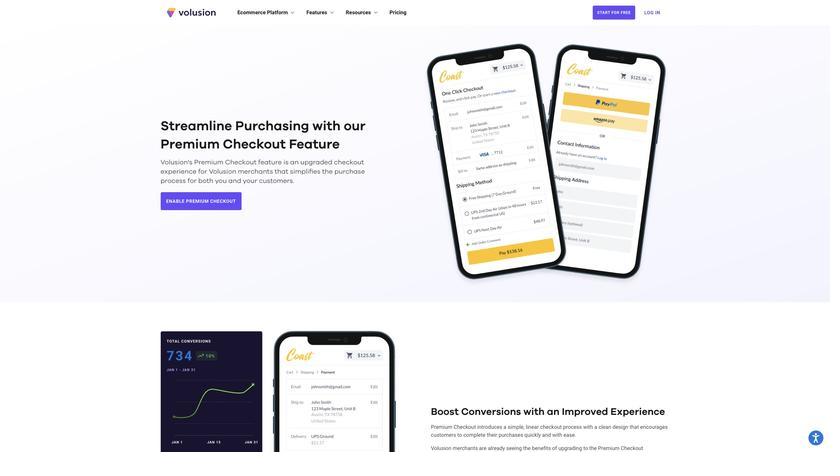 Task type: locate. For each thing, give the bounding box(es) containing it.
1 horizontal spatial for
[[198, 168, 207, 175]]

and inside volusion's premium checkout feature is an upgraded checkout experience for volusion merchants that simplifies the purchase process for both you and your customers.
[[229, 178, 241, 184]]

introduces
[[478, 424, 502, 430]]

clean
[[599, 424, 612, 430]]

0 horizontal spatial an
[[290, 159, 299, 166]]

and right quickly
[[542, 432, 551, 438]]

an up premium checkout introduces a simple, linear checkout process with a clean design that encourages customers to complete their purchases quickly and with ease.
[[547, 407, 560, 417]]

log in link
[[641, 5, 665, 20]]

feature
[[289, 138, 340, 151]]

and right you
[[229, 178, 241, 184]]

to
[[458, 432, 462, 438], [584, 445, 588, 451]]

0 vertical spatial process
[[161, 178, 186, 184]]

0 horizontal spatial for
[[188, 178, 197, 184]]

checkout up feature
[[223, 138, 286, 151]]

the down upgraded
[[322, 168, 333, 175]]

0 vertical spatial checkout
[[334, 159, 364, 166]]

0 vertical spatial that
[[275, 168, 288, 175]]

to left the complete
[[458, 432, 462, 438]]

0 horizontal spatial process
[[161, 178, 186, 184]]

1 horizontal spatial to
[[584, 445, 588, 451]]

1 vertical spatial to
[[584, 445, 588, 451]]

to right the upgrading
[[584, 445, 588, 451]]

premium down clean
[[598, 445, 620, 451]]

1 vertical spatial volusion
[[431, 445, 452, 451]]

complete
[[464, 432, 486, 438]]

checkout
[[223, 138, 286, 151], [225, 159, 257, 166], [454, 424, 476, 430], [621, 445, 643, 451]]

that inside premium checkout introduces a simple, linear checkout process with a clean design that encourages customers to complete their purchases quickly and with ease.
[[630, 424, 639, 430]]

an inside volusion's premium checkout feature is an upgraded checkout experience for volusion merchants that simplifies the purchase process for both you and your customers.
[[290, 159, 299, 166]]

the right 'seeing'
[[523, 445, 531, 451]]

with
[[313, 120, 341, 133], [524, 407, 545, 417], [583, 424, 593, 430], [553, 432, 563, 438]]

purchase
[[335, 168, 365, 175]]

volusion down customers
[[431, 445, 452, 451]]

that down is
[[275, 168, 288, 175]]

their
[[487, 432, 498, 438]]

0 horizontal spatial to
[[458, 432, 462, 438]]

the right the upgrading
[[590, 445, 597, 451]]

merchants
[[238, 168, 273, 175], [453, 445, 478, 451]]

1 horizontal spatial the
[[523, 445, 531, 451]]

for
[[198, 168, 207, 175], [188, 178, 197, 184]]

checkout inside streamline purchasing with our premium checkout feature
[[223, 138, 286, 151]]

checkout up purchase
[[334, 159, 364, 166]]

1 vertical spatial process
[[563, 424, 582, 430]]

1 vertical spatial merchants
[[453, 445, 478, 451]]

1 horizontal spatial checkout
[[540, 424, 562, 430]]

1 a from the left
[[504, 424, 507, 430]]

1 vertical spatial checkout
[[540, 424, 562, 430]]

premium up the both
[[194, 159, 224, 166]]

customers
[[431, 432, 456, 438]]

a up purchases
[[504, 424, 507, 430]]

that for merchants
[[275, 168, 288, 175]]

an right is
[[290, 159, 299, 166]]

benefits
[[532, 445, 551, 451]]

our
[[344, 120, 366, 133]]

log
[[645, 10, 654, 15]]

0 horizontal spatial the
[[322, 168, 333, 175]]

0 vertical spatial an
[[290, 159, 299, 166]]

1 vertical spatial that
[[630, 424, 639, 430]]

merchants inside volusion merchants are already seeing the benefits of upgrading to the premium checkout
[[453, 445, 478, 451]]

checkout up your
[[225, 159, 257, 166]]

premium down 'streamline'
[[161, 138, 220, 151]]

checkout up the complete
[[454, 424, 476, 430]]

features
[[307, 9, 327, 16]]

0 horizontal spatial checkout
[[334, 159, 364, 166]]

process
[[161, 178, 186, 184], [563, 424, 582, 430]]

1 horizontal spatial merchants
[[453, 445, 478, 451]]

with up feature
[[313, 120, 341, 133]]

simplifies
[[290, 168, 321, 175]]

streamline purchasing with our premium checkout feature
[[161, 120, 366, 151]]

the inside volusion's premium checkout feature is an upgraded checkout experience for volusion merchants that simplifies the purchase process for both you and your customers.
[[322, 168, 333, 175]]

in
[[655, 10, 661, 15]]

checkout down boost conversions with an improved experience
[[540, 424, 562, 430]]

volusion up you
[[209, 168, 236, 175]]

the
[[322, 168, 333, 175], [523, 445, 531, 451], [590, 445, 597, 451]]

0 horizontal spatial that
[[275, 168, 288, 175]]

0 horizontal spatial volusion
[[209, 168, 236, 175]]

customers.
[[259, 178, 295, 184]]

is
[[284, 159, 289, 166]]

process down experience
[[161, 178, 186, 184]]

premium inside volusion merchants are already seeing the benefits of upgrading to the premium checkout
[[598, 445, 620, 451]]

experience
[[161, 168, 197, 175]]

purchasing
[[235, 120, 309, 133]]

volusion inside volusion merchants are already seeing the benefits of upgrading to the premium checkout
[[431, 445, 452, 451]]

volusion inside volusion's premium checkout feature is an upgraded checkout experience for volusion merchants that simplifies the purchase process for both you and your customers.
[[209, 168, 236, 175]]

0 horizontal spatial a
[[504, 424, 507, 430]]

checkout
[[334, 159, 364, 166], [540, 424, 562, 430]]

premium inside streamline purchasing with our premium checkout feature
[[161, 138, 220, 151]]

0 vertical spatial to
[[458, 432, 462, 438]]

1 horizontal spatial process
[[563, 424, 582, 430]]

checkout inside premium checkout introduces a simple, linear checkout process with a clean design that encourages customers to complete their purchases quickly and with ease.
[[540, 424, 562, 430]]

premium
[[161, 138, 220, 151], [194, 159, 224, 166], [431, 424, 453, 430], [598, 445, 620, 451]]

upgraded
[[300, 159, 333, 166]]

1 horizontal spatial a
[[595, 424, 598, 430]]

1 horizontal spatial volusion
[[431, 445, 452, 451]]

premium up customers
[[431, 424, 453, 430]]

pricing
[[390, 9, 407, 16]]

merchants inside volusion's premium checkout feature is an upgraded checkout experience for volusion merchants that simplifies the purchase process for both you and your customers.
[[238, 168, 273, 175]]

and inside premium checkout introduces a simple, linear checkout process with a clean design that encourages customers to complete their purchases quickly and with ease.
[[542, 432, 551, 438]]

with inside streamline purchasing with our premium checkout feature
[[313, 120, 341, 133]]

volusion merchants are already seeing the benefits of upgrading to the premium checkout
[[431, 445, 643, 452]]

conversions
[[461, 407, 521, 417]]

and
[[229, 178, 241, 184], [542, 432, 551, 438]]

checkout inside premium checkout introduces a simple, linear checkout process with a clean design that encourages customers to complete their purchases quickly and with ease.
[[454, 424, 476, 430]]

1 horizontal spatial that
[[630, 424, 639, 430]]

merchants down the complete
[[453, 445, 478, 451]]

0 vertical spatial volusion
[[209, 168, 236, 175]]

0 horizontal spatial merchants
[[238, 168, 273, 175]]

both
[[198, 178, 213, 184]]

0 vertical spatial merchants
[[238, 168, 273, 175]]

1 vertical spatial and
[[542, 432, 551, 438]]

that
[[275, 168, 288, 175], [630, 424, 639, 430]]

a
[[504, 424, 507, 430], [595, 424, 598, 430]]

purchases
[[499, 432, 523, 438]]

0 vertical spatial for
[[198, 168, 207, 175]]

a left clean
[[595, 424, 598, 430]]

for left the both
[[188, 178, 197, 184]]

1 horizontal spatial and
[[542, 432, 551, 438]]

enable premium checkout
[[166, 199, 236, 204]]

0 horizontal spatial and
[[229, 178, 241, 184]]

merchants up your
[[238, 168, 273, 175]]

for up the both
[[198, 168, 207, 175]]

volusion
[[209, 168, 236, 175], [431, 445, 452, 451]]

checkout down 'design' at the bottom right
[[621, 445, 643, 451]]

1 horizontal spatial an
[[547, 407, 560, 417]]

that inside volusion's premium checkout feature is an upgraded checkout experience for volusion merchants that simplifies the purchase process for both you and your customers.
[[275, 168, 288, 175]]

that right 'design' at the bottom right
[[630, 424, 639, 430]]

feature
[[258, 159, 282, 166]]

0 vertical spatial and
[[229, 178, 241, 184]]

process up ease.
[[563, 424, 582, 430]]

enable
[[166, 199, 185, 204]]

an
[[290, 159, 299, 166], [547, 407, 560, 417]]

premium inside volusion's premium checkout feature is an upgraded checkout experience for volusion merchants that simplifies the purchase process for both you and your customers.
[[194, 159, 224, 166]]

quickly
[[525, 432, 541, 438]]

you
[[215, 178, 227, 184]]



Task type: vqa. For each thing, say whether or not it's contained in the screenshot.
for more tips on using social media for ecommerce.
no



Task type: describe. For each thing, give the bounding box(es) containing it.
platform
[[267, 9, 288, 16]]

are
[[479, 445, 487, 451]]

process inside volusion's premium checkout feature is an upgraded checkout experience for volusion merchants that simplifies the purchase process for both you and your customers.
[[161, 178, 186, 184]]

premium
[[186, 199, 209, 204]]

premium checkout introduces a simple, linear checkout process with a clean design that encourages customers to complete their purchases quickly and with ease.
[[431, 424, 668, 438]]

for
[[612, 10, 620, 15]]

of
[[552, 445, 557, 451]]

and for with
[[542, 432, 551, 438]]

improved
[[562, 407, 608, 417]]

2 horizontal spatial the
[[590, 445, 597, 451]]

2 a from the left
[[595, 424, 598, 430]]

premium inside premium checkout introduces a simple, linear checkout process with a clean design that encourages customers to complete their purchases quickly and with ease.
[[431, 424, 453, 430]]

volusion's
[[161, 159, 193, 166]]

to inside premium checkout introduces a simple, linear checkout process with a clean design that encourages customers to complete their purchases quickly and with ease.
[[458, 432, 462, 438]]

that for design
[[630, 424, 639, 430]]

with left ease.
[[553, 432, 563, 438]]

with up linear
[[524, 407, 545, 417]]

encourages
[[641, 424, 668, 430]]

start for free link
[[593, 6, 635, 20]]

start for free
[[597, 10, 631, 15]]

simple,
[[508, 424, 525, 430]]

ecommerce platform button
[[238, 9, 296, 17]]

ecommerce platform
[[238, 9, 288, 16]]

your
[[243, 178, 258, 184]]

design
[[613, 424, 629, 430]]

boost
[[431, 407, 459, 417]]

process inside premium checkout introduces a simple, linear checkout process with a clean design that encourages customers to complete their purchases quickly and with ease.
[[563, 424, 582, 430]]

streamline
[[161, 120, 232, 133]]

boost conversions with an improved experience
[[431, 407, 665, 417]]

1 vertical spatial for
[[188, 178, 197, 184]]

open accessibe: accessibility options, statement and help image
[[813, 433, 820, 443]]

checkout inside volusion merchants are already seeing the benefits of upgrading to the premium checkout
[[621, 445, 643, 451]]

enable premium checkout link
[[161, 192, 242, 210]]

experience
[[611, 407, 665, 417]]

start
[[597, 10, 611, 15]]

pricing link
[[390, 9, 407, 17]]

ecommerce
[[238, 9, 266, 16]]

log in
[[645, 10, 661, 15]]

with down improved on the bottom right of page
[[583, 424, 593, 430]]

and for your
[[229, 178, 241, 184]]

seeing
[[507, 445, 522, 451]]

free
[[621, 10, 631, 15]]

already
[[488, 445, 505, 451]]

1 vertical spatial an
[[547, 407, 560, 417]]

checkout
[[210, 199, 236, 204]]

checkout inside volusion's premium checkout feature is an upgraded checkout experience for volusion merchants that simplifies the purchase process for both you and your customers.
[[225, 159, 257, 166]]

upgrading
[[559, 445, 582, 451]]

features button
[[307, 9, 335, 17]]

ease.
[[564, 432, 576, 438]]

to inside volusion merchants are already seeing the benefits of upgrading to the premium checkout
[[584, 445, 588, 451]]

checkout inside volusion's premium checkout feature is an upgraded checkout experience for volusion merchants that simplifies the purchase process for both you and your customers.
[[334, 159, 364, 166]]

resources
[[346, 9, 371, 16]]

resources button
[[346, 9, 379, 17]]

linear
[[526, 424, 539, 430]]

volusion's premium checkout feature is an upgraded checkout experience for volusion merchants that simplifies the purchase process for both you and your customers.
[[161, 159, 365, 184]]



